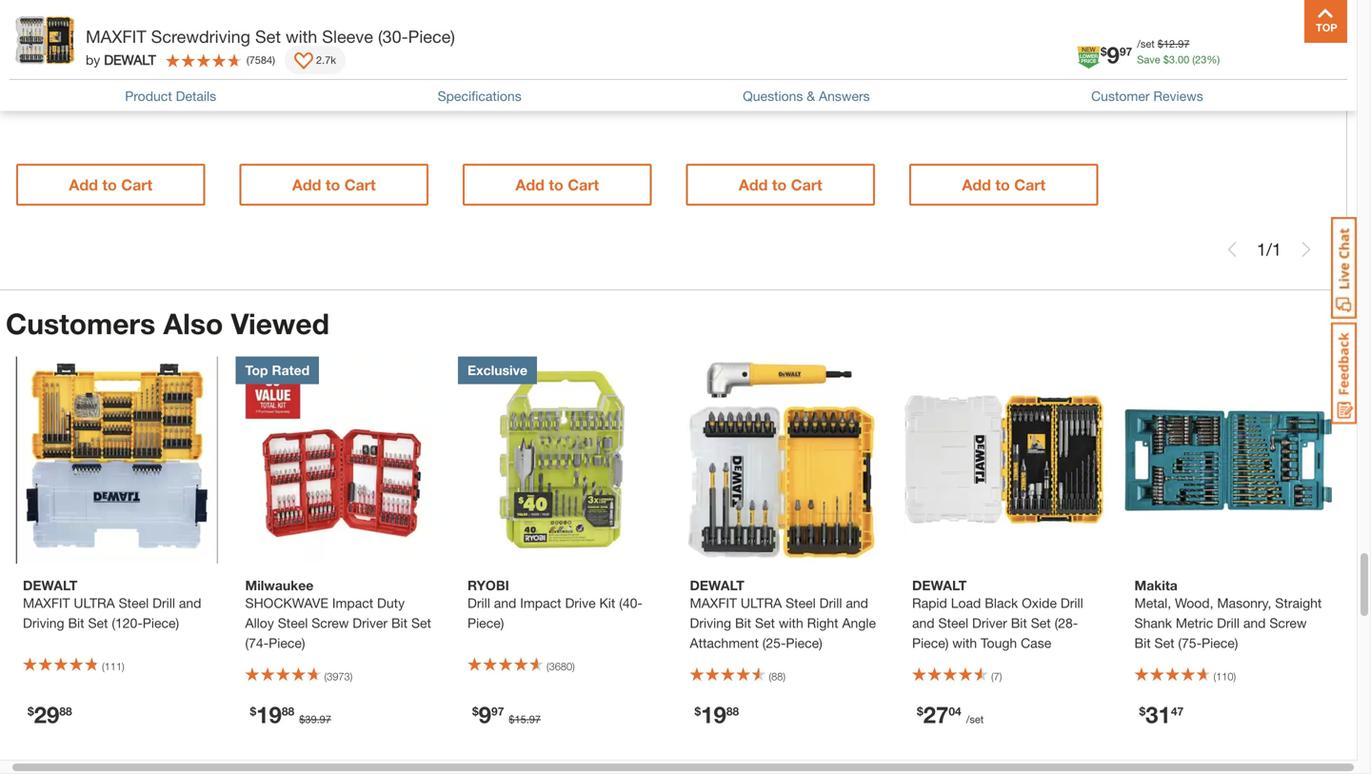 Task type: locate. For each thing, give the bounding box(es) containing it.
2.7k button
[[285, 46, 346, 74]]

piece) inside "makita metal, wood, masonry, straight shank metric drill and screw bit set (75-piece)"
[[1202, 635, 1238, 651]]

) down "makita metal, wood, masonry, straight shank metric drill and screw bit set (75-piece)"
[[1233, 670, 1236, 683]]

shockwave impact duty alloy steel screw driver bit set (74-piece) image
[[236, 357, 443, 564]]

) right display icon
[[327, 65, 329, 78]]

bit
[[68, 615, 84, 631], [391, 615, 408, 631], [735, 615, 751, 631], [1011, 615, 1027, 631], [1134, 635, 1151, 651]]

add to cart button for 59
[[909, 164, 1098, 206]]

part
[[178, 28, 202, 43]]

by dewalt
[[86, 52, 156, 68]]

00
[[1178, 53, 1189, 66]]

alloy
[[245, 615, 274, 631]]

solar
[[16, 28, 47, 43]]

dewalt for 29
[[23, 578, 77, 593]]

impact inside ryobi drill and impact drive kit (40- piece)
[[520, 595, 561, 611]]

1 horizontal spatial 59
[[697, 87, 723, 114]]

driving inside dewalt maxfit ultra steel drill and driving bit set with right angle attachment (25-piece)
[[690, 615, 731, 631]]

dewalt inside dewalt maxfit ultra steel drill and driving bit set with right angle attachment (25-piece)
[[690, 578, 744, 593]]

steel down load in the right of the page
[[938, 615, 968, 631]]

1 horizontal spatial screw
[[1270, 615, 1307, 631]]

1 add from the left
[[69, 176, 98, 194]]

4 to from the left
[[772, 176, 787, 194]]

rapid
[[912, 595, 947, 611]]

1 19 from the left
[[256, 701, 282, 728]]

( 7 )
[[991, 670, 1002, 683]]

23
[[1195, 53, 1207, 66]]

5 add to cart from the left
[[962, 176, 1046, 194]]

2 vertical spatial with
[[952, 635, 977, 651]]

steel
[[119, 595, 149, 611], [786, 595, 816, 611], [278, 615, 308, 631], [938, 615, 968, 631]]

1 add to cart from the left
[[69, 176, 152, 194]]

drill inside "makita metal, wood, masonry, straight shank metric drill and screw bit set (75-piece)"
[[1217, 615, 1240, 631]]

piece) inside ryobi drill and impact drive kit (40- piece)
[[467, 615, 504, 631]]

ironworker
[[333, 13, 396, 28]]

steel down shockwave
[[278, 615, 308, 631]]

add to cart button
[[16, 164, 205, 206], [239, 164, 428, 206], [463, 164, 652, 206], [686, 164, 875, 206], [909, 164, 1098, 206]]

replacement
[[95, 28, 174, 43]]

driving left (120-
[[23, 615, 64, 631]]

1 horizontal spatial maxfit
[[86, 26, 146, 47]]

with
[[286, 26, 317, 47], [779, 615, 803, 631], [952, 635, 977, 651]]

88 for $ 19 88
[[726, 705, 739, 718]]

1 impact from the left
[[332, 595, 373, 611]]

19
[[256, 701, 282, 728], [701, 701, 726, 728]]

2 to from the left
[[325, 176, 340, 194]]

piece) inside milwaukee shockwave impact duty alloy steel screw driver bit set (74-piece)
[[269, 635, 305, 651]]

1 add to cart button from the left
[[16, 164, 205, 206]]

ultra up (25-
[[741, 595, 782, 611]]

) down tough
[[1000, 670, 1002, 683]]

2 cart from the left
[[344, 176, 376, 194]]

$ inside the "$ 19 88"
[[695, 705, 701, 718]]

product details button
[[125, 86, 216, 106], [125, 86, 216, 106]]

dewalt inside dewalt maxfit ultra steel drill and driving bit set (120-piece)
[[23, 578, 77, 593]]

2 add to cart button from the left
[[239, 164, 428, 206]]

piece) inside 'dewalt rapid load black oxide drill and steel driver bit set (28- piece) with tough case'
[[912, 635, 949, 651]]

2 horizontal spatial with
[[952, 635, 977, 651]]

duty
[[377, 595, 405, 611]]

(40-
[[619, 595, 643, 611]]

97 right 39
[[320, 713, 331, 726]]

driving for 29
[[23, 615, 64, 631]]

1 horizontal spatial /set
[[1137, 38, 1155, 50]]

0 horizontal spatial driver
[[353, 615, 388, 631]]

2 driving from the left
[[690, 615, 731, 631]]

1 horizontal spatial ultra
[[741, 595, 782, 611]]

tradesman
[[239, 13, 305, 28]]

1 screw from the left
[[312, 615, 349, 631]]

ultra up (120-
[[74, 595, 115, 611]]

bit down shank
[[1134, 635, 1151, 651]]

2 horizontal spatial maxfit
[[690, 595, 737, 611]]

save
[[1137, 53, 1160, 66]]

200
[[161, 13, 183, 28]]

ultra
[[74, 595, 115, 611], [741, 595, 782, 611]]

) down (25-
[[783, 670, 786, 683]]

0 horizontal spatial screw
[[312, 615, 349, 631]]

$ inside $ 31 47
[[1139, 705, 1146, 718]]

case
[[107, 13, 137, 28], [1021, 635, 1051, 651]]

2 ultra from the left
[[741, 595, 782, 611]]

0 horizontal spatial /set
[[966, 713, 984, 726]]

add to cart button for 199
[[239, 164, 428, 206]]

$ inside $ 59 99
[[467, 91, 474, 104]]

/set right 04
[[966, 713, 984, 726]]

0 horizontal spatial with
[[286, 26, 317, 47]]

3 59 from the left
[[920, 87, 946, 114]]

1 horizontal spatial with
[[779, 615, 803, 631]]

2 horizontal spatial 59
[[920, 87, 946, 114]]

(
[[1192, 53, 1195, 66], [246, 54, 249, 66], [318, 65, 321, 78], [102, 660, 104, 673], [547, 660, 549, 673], [324, 670, 327, 683], [769, 670, 771, 683], [991, 670, 994, 683], [1213, 670, 1216, 683]]

set inside "makita metal, wood, masonry, straight shank metric drill and screw bit set (75-piece)"
[[1154, 635, 1174, 651]]

2 add to cart from the left
[[292, 176, 376, 194]]

) down (120-
[[122, 660, 124, 673]]

( 111 )
[[102, 660, 124, 673]]

cart for 59
[[1014, 176, 1046, 194]]

0 horizontal spatial 9
[[479, 701, 491, 728]]

steel up right
[[786, 595, 816, 611]]

1 horizontal spatial 1
[[1257, 239, 1266, 260]]

piece)
[[408, 26, 455, 47], [143, 615, 179, 631], [467, 615, 504, 631], [269, 635, 305, 651], [786, 635, 822, 651], [912, 635, 949, 651], [1202, 635, 1238, 651]]

steel up (120-
[[119, 595, 149, 611]]

maxfit inside dewalt maxfit ultra steel drill and driving bit set with right angle attachment (25-piece)
[[690, 595, 737, 611]]

31
[[1146, 701, 1171, 728]]

) for ryobi drill and impact drive kit (40- piece)
[[572, 660, 575, 673]]

97
[[1178, 38, 1190, 50], [1120, 45, 1132, 58], [491, 705, 504, 718], [320, 713, 331, 726], [529, 713, 541, 726]]

97 inside /set $ 12 . 97 save $ 3 . 00 ( 23 %)
[[1178, 38, 1190, 50]]

product
[[125, 88, 172, 104]]

bit down black
[[1011, 615, 1027, 631]]

19 down attachment
[[701, 701, 726, 728]]

111
[[104, 660, 122, 673]]

add
[[69, 176, 98, 194], [292, 176, 321, 194], [515, 176, 545, 194], [739, 176, 768, 194], [962, 176, 991, 194]]

) down drive
[[572, 660, 575, 673]]

screwdriving
[[151, 26, 250, 47]]

customer
[[1091, 88, 1150, 104]]

9 left save
[[1107, 41, 1120, 68]]

with left tough
[[952, 635, 977, 651]]

1 vertical spatial /set
[[966, 713, 984, 726]]

97 left save
[[1120, 45, 1132, 58]]

1 horizontal spatial driving
[[690, 615, 731, 631]]

steel inside milwaukee shockwave impact duty alloy steel screw driver bit set (74-piece)
[[278, 615, 308, 631]]

with up (25-
[[779, 615, 803, 631]]

cart for 199
[[344, 176, 376, 194]]

makita
[[1134, 578, 1178, 593]]

dewalt inside 'dewalt rapid load black oxide drill and steel driver bit set (28- piece) with tough case'
[[912, 578, 967, 593]]

to for 59
[[995, 176, 1010, 194]]

1 driver from the left
[[353, 615, 388, 631]]

to for 199
[[325, 176, 340, 194]]

steel inside 'dewalt rapid load black oxide drill and steel driver bit set (28- piece) with tough case'
[[938, 615, 968, 631]]

bit inside "makita metal, wood, masonry, straight shank metric drill and screw bit set (75-piece)"
[[1134, 635, 1151, 651]]

display image
[[294, 52, 313, 71]]

( for makita metal, wood, masonry, straight shank metric drill and screw bit set (75-piece)
[[1213, 670, 1216, 683]]

screw
[[312, 615, 349, 631], [1270, 615, 1307, 631]]

$ inside the $ 29 88
[[28, 705, 34, 718]]

add to cart for 199
[[292, 176, 376, 194]]

with inside dewalt maxfit ultra steel drill and driving bit set with right angle attachment (25-piece)
[[779, 615, 803, 631]]

) down maxfit screwdriving set with sleeve (30-piece)
[[272, 54, 275, 66]]

screw down shockwave
[[312, 615, 349, 631]]

,
[[88, 28, 91, 43]]

1 vertical spatial case
[[1021, 635, 1051, 651]]

1 vertical spatial 9
[[479, 701, 491, 728]]

questions & answers button
[[743, 86, 870, 106], [743, 86, 870, 106]]

59
[[474, 87, 499, 114], [697, 87, 723, 114], [920, 87, 946, 114]]

. inside $ 19 88 $ 39 . 97
[[317, 713, 320, 726]]

drill inside 'dewalt rapid load black oxide drill and steel driver bit set (28- piece) with tough case'
[[1061, 595, 1083, 611]]

set inside 'dewalt rapid load black oxide drill and steel driver bit set (28- piece) with tough case'
[[1031, 615, 1051, 631]]

1 horizontal spatial impact
[[520, 595, 561, 611]]

backpack
[[284, 28, 344, 43]]

( 7584 )
[[246, 54, 275, 66]]

4 add to cart button from the left
[[686, 164, 875, 206]]

to for 44
[[102, 176, 117, 194]]

0 horizontal spatial driving
[[23, 615, 64, 631]]

steel inside dewalt maxfit ultra steel drill and driving bit set with right angle attachment (25-piece)
[[786, 595, 816, 611]]

1 to from the left
[[102, 176, 117, 194]]

driver up tough
[[972, 615, 1007, 631]]

specifications button
[[438, 86, 521, 106], [438, 86, 521, 106]]

5 cart from the left
[[1014, 176, 1046, 194]]

( 88 )
[[769, 670, 786, 683]]

1 left the this is the last slide icon
[[1272, 239, 1282, 260]]

1 right this is the first slide image
[[1257, 239, 1266, 260]]

screw inside milwaukee shockwave impact duty alloy steel screw driver bit set (74-piece)
[[312, 615, 349, 631]]

88 inside the "$ 19 88"
[[726, 705, 739, 718]]

driver inside milwaukee shockwave impact duty alloy steel screw driver bit set (74-piece)
[[353, 615, 388, 631]]

top rated
[[245, 362, 310, 378]]

5 add from the left
[[962, 176, 991, 194]]

ultra inside dewalt maxfit ultra steel drill and driving bit set (120-piece)
[[74, 595, 115, 611]]

carrying
[[52, 13, 103, 28]]

case right tough
[[1021, 635, 1051, 651]]

19 left 39
[[256, 701, 282, 728]]

reviews
[[1153, 88, 1203, 104]]

driving up attachment
[[690, 615, 731, 631]]

) for milwaukee shockwave impact duty alloy steel screw driver bit set (74-piece)
[[350, 670, 353, 683]]

( for dewalt maxfit ultra steel drill and driving bit set (120-piece)
[[102, 660, 104, 673]]

1 driving from the left
[[23, 615, 64, 631]]

1 horizontal spatial driver
[[972, 615, 1007, 631]]

piece) inside dewalt maxfit ultra steel drill and driving bit set (120-piece)
[[143, 615, 179, 631]]

with up display icon
[[286, 26, 317, 47]]

maxfit for 29
[[23, 595, 70, 611]]

3 add to cart button from the left
[[463, 164, 652, 206]]

(75-
[[1178, 635, 1202, 651]]

2 driver from the left
[[972, 615, 1007, 631]]

88 inside the $ 29 88
[[59, 705, 72, 718]]

maxfit inside dewalt maxfit ultra steel drill and driving bit set (120-piece)
[[23, 595, 70, 611]]

to
[[102, 176, 117, 194], [325, 176, 340, 194], [549, 176, 563, 194], [772, 176, 787, 194], [995, 176, 1010, 194]]

dewalt maxfit ultra steel drill and driving bit set (120-piece)
[[23, 578, 201, 631]]

1 horizontal spatial 9
[[1107, 41, 1120, 68]]

1 59 from the left
[[474, 87, 499, 114]]

welder
[[239, 28, 281, 43]]

impact left drive
[[520, 595, 561, 611]]

$
[[1158, 38, 1163, 50], [1100, 45, 1107, 58], [1163, 53, 1169, 66], [467, 91, 474, 104], [28, 705, 34, 718], [250, 705, 256, 718], [472, 705, 479, 718], [695, 705, 701, 718], [917, 705, 923, 718], [1139, 705, 1146, 718], [299, 713, 305, 726], [509, 713, 515, 726]]

and inside "makita metal, wood, masonry, straight shank metric drill and screw bit set (75-piece)"
[[1243, 615, 1266, 631]]

1 cart from the left
[[121, 176, 152, 194]]

0 horizontal spatial ultra
[[74, 595, 115, 611]]

case left for
[[107, 13, 137, 28]]

)
[[272, 54, 275, 66], [327, 65, 329, 78], [122, 660, 124, 673], [572, 660, 575, 673], [350, 670, 353, 683], [783, 670, 786, 683], [1000, 670, 1002, 683], [1233, 670, 1236, 683]]

2 add from the left
[[292, 176, 321, 194]]

1
[[321, 65, 327, 78], [1257, 239, 1266, 260], [1272, 239, 1282, 260]]

0 horizontal spatial impact
[[332, 595, 373, 611]]

0 horizontal spatial 19
[[256, 701, 282, 728]]

0 vertical spatial /set
[[1137, 38, 1155, 50]]

customer reviews button
[[1091, 86, 1203, 106], [1091, 86, 1203, 106]]

27
[[923, 701, 949, 728]]

2 screw from the left
[[1270, 615, 1307, 631]]

97 right 12
[[1178, 38, 1190, 50]]

1 right display icon
[[321, 65, 327, 78]]

0 horizontal spatial 59
[[474, 87, 499, 114]]

driver down duty
[[353, 615, 388, 631]]

this is the first slide image
[[1224, 242, 1240, 257]]

9
[[1107, 41, 1120, 68], [479, 701, 491, 728]]

viewed
[[231, 307, 329, 341]]

with inside 'dewalt rapid load black oxide drill and steel driver bit set (28- piece) with tough case'
[[952, 635, 977, 651]]

bit left (120-
[[68, 615, 84, 631]]

9 left 15
[[479, 701, 491, 728]]

) for dewalt rapid load black oxide drill and steel driver bit set (28- piece) with tough case
[[1000, 670, 1002, 683]]

) down milwaukee shockwave impact duty alloy steel screw driver bit set (74-piece)
[[350, 670, 353, 683]]

load
[[951, 595, 981, 611]]

driver
[[353, 615, 388, 631], [972, 615, 1007, 631]]

steel inside dewalt maxfit ultra steel drill and driving bit set (120-piece)
[[119, 595, 149, 611]]

44
[[27, 87, 53, 114]]

0 vertical spatial case
[[107, 13, 137, 28]]

add to cart
[[69, 176, 152, 194], [292, 176, 376, 194], [515, 176, 599, 194], [739, 176, 822, 194], [962, 176, 1046, 194]]

88
[[771, 670, 783, 683], [59, 705, 72, 718], [282, 705, 294, 718], [726, 705, 739, 718]]

1 vertical spatial with
[[779, 615, 803, 631]]

$ 9 97
[[1100, 41, 1132, 68]]

0 vertical spatial 9
[[1107, 41, 1120, 68]]

add for 199
[[292, 176, 321, 194]]

and inside 'dewalt rapid load black oxide drill and steel driver bit set (28- piece) with tough case'
[[912, 615, 935, 631]]

1 horizontal spatial 19
[[701, 701, 726, 728]]

and inside tradesman pro ironworker and welder backpack
[[400, 13, 423, 28]]

add for 59
[[962, 176, 991, 194]]

details
[[176, 88, 216, 104]]

/set up save
[[1137, 38, 1155, 50]]

1 horizontal spatial case
[[1021, 635, 1051, 651]]

ultra inside dewalt maxfit ultra steel drill and driving bit set with right angle attachment (25-piece)
[[741, 595, 782, 611]]

and inside dewalt maxfit ultra steel drill and driving bit set (120-piece)
[[179, 595, 201, 611]]

2 impact from the left
[[520, 595, 561, 611]]

5 to from the left
[[995, 176, 1010, 194]]

bit down duty
[[391, 615, 408, 631]]

39
[[305, 713, 317, 726]]

drill inside ryobi drill and impact drive kit (40- piece)
[[467, 595, 490, 611]]

bit up attachment
[[735, 615, 751, 631]]

screw down straight on the bottom right of the page
[[1270, 615, 1307, 631]]

rated
[[272, 362, 310, 378]]

2 19 from the left
[[701, 701, 726, 728]]

88 for $ 19 88 $ 39 . 97
[[282, 705, 294, 718]]

tough
[[981, 635, 1017, 651]]

maxfit for 19
[[690, 595, 737, 611]]

impact left duty
[[332, 595, 373, 611]]

1 ultra from the left
[[74, 595, 115, 611]]

rapid load black oxide drill and steel driver bit set (28-piece) with tough case image
[[903, 357, 1110, 564]]

0 horizontal spatial 1
[[321, 65, 327, 78]]

0 horizontal spatial maxfit
[[23, 595, 70, 611]]

driving inside dewalt maxfit ultra steel drill and driving bit set (120-piece)
[[23, 615, 64, 631]]

3 cart from the left
[[568, 176, 599, 194]]

.
[[1175, 38, 1178, 50], [1175, 53, 1178, 66], [317, 713, 320, 726], [526, 713, 529, 726]]

5 add to cart button from the left
[[909, 164, 1098, 206]]

0 horizontal spatial case
[[107, 13, 137, 28]]

88 inside $ 19 88 $ 39 . 97
[[282, 705, 294, 718]]

7584
[[249, 54, 272, 66]]

right
[[807, 615, 838, 631]]



Task type: describe. For each thing, give the bounding box(es) containing it.
4 add to cart from the left
[[739, 176, 822, 194]]

( for dewalt rapid load black oxide drill and steel driver bit set (28- piece) with tough case
[[991, 670, 994, 683]]

97 inside $ 19 88 $ 39 . 97
[[320, 713, 331, 726]]

$ 19 88
[[695, 701, 739, 728]]

97 inside $ 9 97
[[1120, 45, 1132, 58]]

set inside milwaukee shockwave impact duty alloy steel screw driver bit set (74-piece)
[[411, 615, 431, 631]]

answers
[[819, 88, 870, 104]]

top button
[[1304, 0, 1347, 43]]

(120-
[[112, 615, 143, 631]]

/set $ 12 . 97 save $ 3 . 00 ( 23 %)
[[1137, 38, 1220, 66]]

97 left 15
[[491, 705, 504, 718]]

by
[[86, 52, 100, 68]]

driving for 19
[[690, 615, 731, 631]]

and inside ryobi drill and impact drive kit (40- piece)
[[494, 595, 516, 611]]

dewalt rapid load black oxide drill and steel driver bit set (28- piece) with tough case
[[912, 578, 1083, 651]]

29
[[34, 701, 59, 728]]

1 / 1
[[1257, 239, 1282, 260]]

$ inside $ 9 97
[[1100, 45, 1107, 58]]

) for dewalt maxfit ultra steel drill and driving bit set (120-piece)
[[122, 660, 124, 673]]

shockwave
[[245, 595, 328, 611]]

2 horizontal spatial 1
[[1272, 239, 1282, 260]]

drill and impact drive kit (40-piece) image
[[458, 357, 665, 564]]

specifications
[[438, 88, 521, 104]]

(74-
[[245, 635, 269, 651]]

drill inside dewalt maxfit ultra steel drill and driving bit set with right angle attachment (25-piece)
[[819, 595, 842, 611]]

12
[[1163, 38, 1175, 50]]

customers also viewed
[[6, 307, 329, 341]]

4 cart from the left
[[791, 176, 822, 194]]

199
[[251, 88, 289, 115]]

19 for $ 19 88 $ 39 . 97
[[256, 701, 282, 728]]

product image image
[[14, 10, 76, 71]]

/set inside /set $ 12 . 97 save $ 3 . 00 ( 23 %)
[[1137, 38, 1155, 50]]

11 in. carrying case for 200 w solar panel , replacement part
[[16, 13, 202, 43]]

top
[[245, 362, 268, 378]]

bit inside dewalt maxfit ultra steel drill and driving bit set (120-piece)
[[68, 615, 84, 631]]

( for milwaukee shockwave impact duty alloy steel screw driver bit set (74-piece)
[[324, 670, 327, 683]]

driver inside 'dewalt rapid load black oxide drill and steel driver bit set (28- piece) with tough case'
[[972, 615, 1007, 631]]

pro
[[309, 13, 329, 28]]

drive
[[565, 595, 596, 611]]

and inside dewalt maxfit ultra steel drill and driving bit set with right angle attachment (25-piece)
[[846, 595, 868, 611]]

for
[[141, 13, 157, 28]]

3680
[[549, 660, 572, 673]]

oxide
[[1022, 595, 1057, 611]]

19 for $ 19 88
[[701, 701, 726, 728]]

47
[[1171, 705, 1184, 718]]

case inside 11 in. carrying case for 200 w solar panel , replacement part
[[107, 13, 137, 28]]

3
[[1169, 53, 1175, 66]]

88 for $ 29 88
[[59, 705, 72, 718]]

maxfit ultra steel drill and driving bit set (120-piece) image
[[13, 357, 220, 564]]

customers
[[6, 307, 155, 341]]

99
[[499, 91, 512, 104]]

( 3973 )
[[324, 670, 353, 683]]

97 right 15
[[529, 713, 541, 726]]

04
[[949, 705, 961, 718]]

panel
[[51, 28, 84, 43]]

set inside dewalt maxfit ultra steel drill and driving bit set with right angle attachment (25-piece)
[[755, 615, 775, 631]]

ryobi drill and impact drive kit (40- piece)
[[467, 578, 643, 631]]

$ inside $ 27 04 /set
[[917, 705, 923, 718]]

( for dewalt maxfit ultra steel drill and driving bit set with right angle attachment (25-piece)
[[769, 670, 771, 683]]

add to cart for 44
[[69, 176, 152, 194]]

. inside '$ 9 97 $ 15 . 97'
[[526, 713, 529, 726]]

0 vertical spatial with
[[286, 26, 317, 47]]

w
[[187, 13, 199, 28]]

( 1 )
[[318, 65, 329, 78]]

makita metal, wood, masonry, straight shank metric drill and screw bit set (75-piece)
[[1134, 578, 1322, 651]]

in.
[[35, 13, 49, 28]]

3973
[[327, 670, 350, 683]]

dewalt maxfit ultra steel drill and driving bit set with right angle attachment (25-piece)
[[690, 578, 876, 651]]

bit inside dewalt maxfit ultra steel drill and driving bit set with right angle attachment (25-piece)
[[735, 615, 751, 631]]

attachment
[[690, 635, 759, 651]]

add to cart for 59
[[962, 176, 1046, 194]]

%)
[[1207, 53, 1220, 66]]

also
[[163, 307, 223, 341]]

tradesman pro ironworker and welder backpack
[[239, 13, 423, 43]]

(25-
[[762, 635, 786, 651]]

cart for 44
[[121, 176, 152, 194]]

tradesman pro ironworker and welder backpack link
[[239, 0, 428, 43]]

3 add to cart from the left
[[515, 176, 599, 194]]

( for ryobi drill and impact drive kit (40- piece)
[[547, 660, 549, 673]]

masonry,
[[1217, 595, 1271, 611]]

$ 59 99
[[467, 87, 512, 114]]

(28-
[[1055, 615, 1078, 631]]

$ 27 04 /set
[[917, 701, 984, 728]]

case inside 'dewalt rapid load black oxide drill and steel driver bit set (28- piece) with tough case'
[[1021, 635, 1051, 651]]

questions & answers
[[743, 88, 870, 104]]

maxfit ultra steel drill and driving bit set with right angle attachment (25-piece) image
[[680, 357, 887, 564]]

shank
[[1134, 615, 1172, 631]]

this is the last slide image
[[1299, 242, 1314, 257]]

angle
[[842, 615, 876, 631]]

3 add from the left
[[515, 176, 545, 194]]

feedback link image
[[1331, 322, 1357, 425]]

drill inside dewalt maxfit ultra steel drill and driving bit set (120-piece)
[[152, 595, 175, 611]]

add to cart button for 44
[[16, 164, 205, 206]]

live chat image
[[1331, 217, 1357, 319]]

bit inside 'dewalt rapid load black oxide drill and steel driver bit set (28- piece) with tough case'
[[1011, 615, 1027, 631]]

dewalt for 19
[[690, 578, 744, 593]]

dewalt for /set
[[912, 578, 967, 593]]

metric
[[1176, 615, 1213, 631]]

metal, wood, masonry, straight shank metric drill and screw bit set (75-piece) image
[[1125, 357, 1332, 564]]

/set inside $ 27 04 /set
[[966, 713, 984, 726]]

$ 9 97 $ 15 . 97
[[472, 701, 541, 728]]

7
[[994, 670, 1000, 683]]

$ 29 88
[[28, 701, 72, 728]]

9 for $ 9 97 $ 15 . 97
[[479, 701, 491, 728]]

) for dewalt maxfit ultra steel drill and driving bit set with right angle attachment (25-piece)
[[783, 670, 786, 683]]

screw inside "makita metal, wood, masonry, straight shank metric drill and screw bit set (75-piece)"
[[1270, 615, 1307, 631]]

$ 19 88 $ 39 . 97
[[250, 701, 331, 728]]

sleeve
[[322, 26, 373, 47]]

15
[[515, 713, 526, 726]]

bit inside milwaukee shockwave impact duty alloy steel screw driver bit set (74-piece)
[[391, 615, 408, 631]]

impact inside milwaukee shockwave impact duty alloy steel screw driver bit set (74-piece)
[[332, 595, 373, 611]]

ultra for 19
[[741, 595, 782, 611]]

2.7k
[[316, 54, 336, 66]]

4 add from the left
[[739, 176, 768, 194]]

3 to from the left
[[549, 176, 563, 194]]

) for makita metal, wood, masonry, straight shank metric drill and screw bit set (75-piece)
[[1233, 670, 1236, 683]]

11 in. carrying case for 200 w solar panel , replacement part link
[[16, 0, 205, 43]]

straight
[[1275, 595, 1322, 611]]

9 for $ 9 97
[[1107, 41, 1120, 68]]

questions
[[743, 88, 803, 104]]

2 59 from the left
[[697, 87, 723, 114]]

( 110 )
[[1213, 670, 1236, 683]]

&
[[807, 88, 815, 104]]

product details
[[125, 88, 216, 104]]

wood,
[[1175, 595, 1213, 611]]

maxfit screwdriving set with sleeve (30-piece)
[[86, 26, 455, 47]]

/
[[1266, 239, 1272, 260]]

customer reviews
[[1091, 88, 1203, 104]]

set inside dewalt maxfit ultra steel drill and driving bit set (120-piece)
[[88, 615, 108, 631]]

( inside /set $ 12 . 97 save $ 3 . 00 ( 23 %)
[[1192, 53, 1195, 66]]

add for 44
[[69, 176, 98, 194]]

ultra for 29
[[74, 595, 115, 611]]

piece) inside dewalt maxfit ultra steel drill and driving bit set with right angle attachment (25-piece)
[[786, 635, 822, 651]]

ryobi
[[467, 578, 509, 593]]

$ 31 47
[[1139, 701, 1184, 728]]



Task type: vqa. For each thing, say whether or not it's contained in the screenshot.


